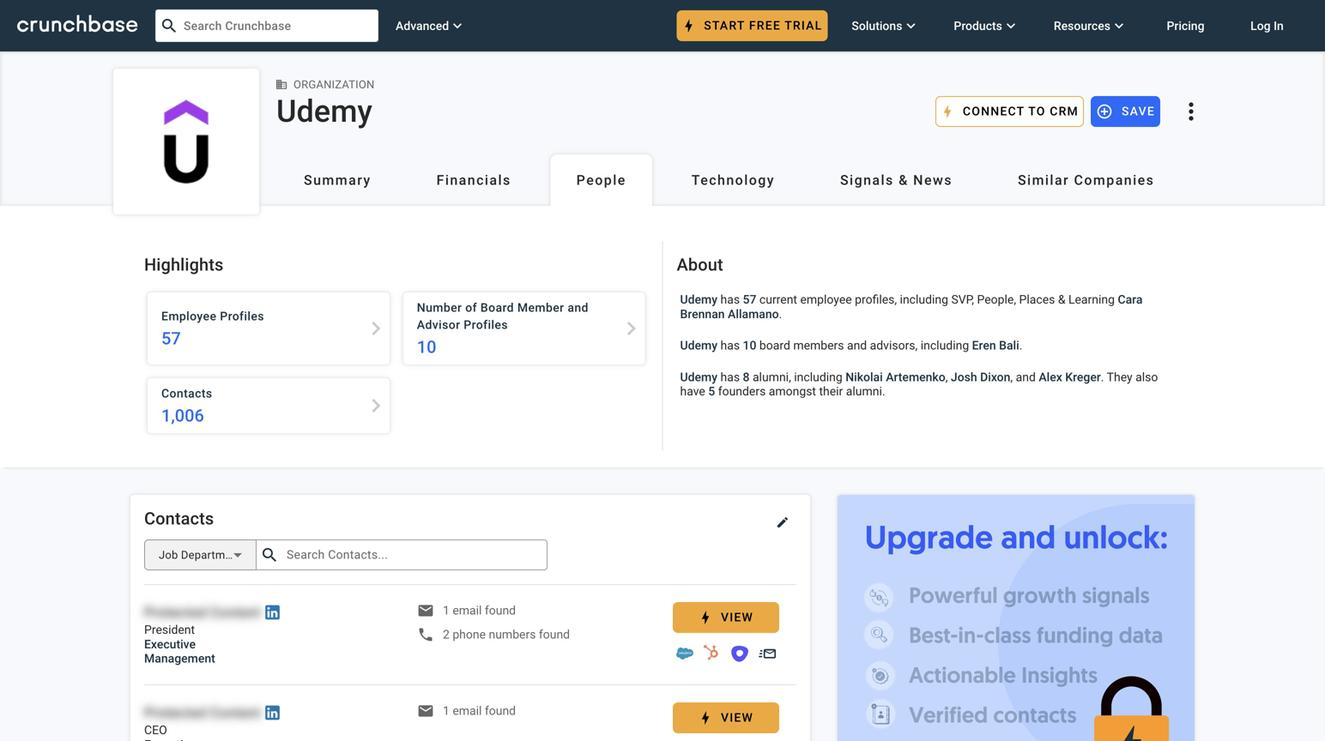 Task type: describe. For each thing, give the bounding box(es) containing it.
5 founders amongst their alumni.
[[708, 385, 886, 399]]

resources button
[[1037, 0, 1145, 52]]

have
[[680, 385, 706, 399]]

advisor
[[417, 318, 460, 332]]

summary
[[304, 172, 371, 188]]

2 vertical spatial found
[[485, 704, 516, 719]]

2 1 email found from the top
[[443, 704, 516, 719]]

profiles,
[[855, 293, 897, 307]]

start free trial link
[[677, 5, 828, 46]]

udemy has 57 current employee profiles, including svp, people, places & learning
[[680, 293, 1115, 307]]

executive
[[144, 638, 196, 652]]

trial
[[785, 18, 823, 33]]

learning
[[1069, 293, 1115, 307]]

brennan
[[680, 307, 725, 321]]

contacts 1,006
[[161, 387, 213, 426]]

log in link
[[1227, 0, 1308, 52]]

view for second view button from the top of the page
[[721, 711, 754, 725]]

start free trial
[[704, 18, 823, 33]]

they
[[1107, 370, 1133, 384]]

organization
[[294, 78, 375, 91]]

founders
[[718, 385, 766, 399]]

1 email from the top
[[453, 604, 482, 618]]

udemy has 8 alumni, including nikolai artemenko , josh dixon , and alex kreger .
[[680, 370, 1104, 384]]

cara brennan allamano
[[680, 293, 1143, 321]]

president
[[144, 623, 195, 637]]

also
[[1136, 370, 1158, 384]]

Job Department field
[[144, 540, 256, 571]]

employee
[[800, 293, 852, 307]]

solutions
[[852, 19, 903, 33]]

8
[[743, 370, 750, 384]]

1,006
[[161, 406, 204, 426]]

has for 10
[[721, 339, 740, 353]]

2 view button from the top
[[673, 698, 779, 739]]

president executive management
[[144, 623, 215, 666]]

contacts for contacts
[[144, 509, 214, 529]]

phone
[[453, 628, 486, 642]]

signals & news
[[840, 172, 953, 188]]

executive link
[[144, 638, 196, 652]]

department
[[181, 549, 242, 562]]

people
[[577, 172, 626, 188]]

2 , from the left
[[1011, 370, 1013, 384]]

8 link
[[743, 370, 750, 384]]

Search Crunchbase field
[[155, 9, 379, 42]]

products
[[954, 19, 1003, 33]]

josh
[[951, 370, 978, 384]]

management link
[[144, 652, 215, 666]]

alumni.
[[846, 385, 886, 399]]

protected for ceo
[[144, 705, 207, 722]]

josh dixon link
[[951, 370, 1011, 384]]

content for ceo
[[210, 705, 261, 722]]

eren
[[972, 339, 996, 353]]

member
[[518, 301, 564, 315]]

udemy link for 8
[[680, 370, 718, 384]]

57 link
[[743, 293, 757, 307]]

amongst
[[769, 385, 816, 399]]

has for 57
[[721, 293, 740, 307]]

products button
[[937, 0, 1037, 52]]

2 vertical spatial .
[[1101, 370, 1104, 384]]

save button
[[1091, 91, 1161, 132]]

board
[[481, 301, 514, 315]]

2
[[443, 628, 450, 642]]

management
[[144, 652, 215, 666]]

news
[[914, 172, 953, 188]]

2 email from the top
[[453, 704, 482, 719]]

1 1 from the top
[[443, 604, 450, 618]]

and inside the number of board member and advisor
[[568, 301, 589, 315]]

connect to crm
[[963, 104, 1079, 119]]

crm
[[1050, 104, 1079, 119]]

nikolai artemenko link
[[846, 370, 946, 384]]

places
[[1019, 293, 1055, 307]]

in
[[1274, 19, 1284, 33]]

advisors,
[[870, 339, 918, 353]]

1 vertical spatial including
[[921, 339, 969, 353]]

udemy link for 57
[[680, 293, 718, 307]]

cara brennan allamano link
[[680, 293, 1143, 321]]

Search Contacts... field
[[287, 545, 541, 566]]

cara
[[1118, 293, 1143, 307]]

ceo
[[144, 724, 167, 738]]

alex kreger link
[[1039, 370, 1101, 384]]

solutions button
[[835, 0, 937, 52]]

number
[[417, 301, 462, 315]]

numbers
[[489, 628, 536, 642]]

contacts for contacts 1,006
[[161, 387, 213, 401]]

signals & news link
[[815, 155, 979, 206]]

udemy has 10 board members and advisors, including eren bali .
[[680, 339, 1023, 353]]

0 vertical spatial including
[[900, 293, 949, 307]]

profiles inside employee profiles 57
[[220, 309, 264, 324]]

pricing link
[[1145, 0, 1227, 52]]

1 horizontal spatial &
[[1058, 293, 1066, 307]]

log
[[1251, 19, 1271, 33]]

summary link
[[278, 155, 397, 206]]



Task type: vqa. For each thing, say whether or not it's contained in the screenshot.
bottommost Protected
yes



Task type: locate. For each thing, give the bounding box(es) containing it.
0 vertical spatial .
[[779, 307, 782, 321]]

1 horizontal spatial profiles
[[464, 318, 508, 332]]

57 for udemy has 57 current employee profiles, including svp, people, places & learning
[[743, 293, 757, 307]]

& left news
[[899, 172, 909, 188]]

1 , from the left
[[946, 370, 948, 384]]

has left 8 link
[[721, 370, 740, 384]]

2 view from the top
[[721, 711, 754, 725]]

. right eren
[[1020, 339, 1023, 353]]

about
[[677, 255, 723, 275]]

. down current
[[779, 307, 782, 321]]

button__ripple image for president
[[262, 603, 283, 623]]

2 button__ripple image from the top
[[262, 703, 283, 724]]

button__ripple image
[[262, 603, 283, 623], [262, 703, 283, 724]]

of
[[466, 301, 477, 315]]

protected
[[144, 605, 207, 621], [144, 705, 207, 722]]

pricing
[[1167, 19, 1205, 33]]

0 vertical spatial 1
[[443, 604, 450, 618]]

0 vertical spatial email
[[453, 604, 482, 618]]

content down management link
[[210, 705, 261, 722]]

protected content for ceo
[[144, 705, 261, 722]]

1 horizontal spatial ,
[[1011, 370, 1013, 384]]

nikolai
[[846, 370, 883, 384]]

1 vertical spatial has
[[721, 339, 740, 353]]

0 vertical spatial and
[[568, 301, 589, 315]]

1 vertical spatial found
[[539, 628, 570, 642]]

protected for president
[[144, 605, 207, 621]]

0 vertical spatial view
[[721, 611, 754, 625]]

57 for employee profiles 57
[[161, 329, 181, 349]]

1 email found up phone
[[443, 604, 516, 618]]

technology
[[692, 172, 775, 188]]

protected content up president
[[144, 605, 261, 621]]

.
[[779, 307, 782, 321], [1020, 339, 1023, 353], [1101, 370, 1104, 384]]

udemy for udemy has 8 alumni, including nikolai artemenko , josh dixon , and alex kreger .
[[680, 370, 718, 384]]

similar
[[1018, 172, 1070, 188]]

technology link
[[666, 155, 801, 206]]

udemy link down brennan
[[680, 339, 718, 353]]

found right numbers
[[539, 628, 570, 642]]

1 vertical spatial button__ripple image
[[262, 703, 283, 724]]

job
[[159, 549, 178, 562]]

save
[[1122, 104, 1155, 119]]

0 vertical spatial &
[[899, 172, 909, 188]]

1 vertical spatial 57
[[161, 329, 181, 349]]

udemy up brennan
[[680, 293, 718, 307]]

0 horizontal spatial ,
[[946, 370, 948, 384]]

button__ripple image for ceo
[[262, 703, 283, 724]]

number of board member and advisor
[[417, 301, 589, 332]]

3 udemy link from the top
[[680, 370, 718, 384]]

2 horizontal spatial and
[[1016, 370, 1036, 384]]

2 phone numbers found
[[443, 628, 570, 642]]

1 email found
[[443, 604, 516, 618], [443, 704, 516, 719]]

protected up ceo
[[144, 705, 207, 722]]

2 1 from the top
[[443, 704, 450, 719]]

0 vertical spatial has
[[721, 293, 740, 307]]

email down phone
[[453, 704, 482, 719]]

and up the nikolai
[[847, 339, 867, 353]]

employee
[[161, 309, 217, 324]]

10 left 'board' on the right
[[743, 339, 757, 353]]

2 horizontal spatial .
[[1101, 370, 1104, 384]]

1 vertical spatial view
[[721, 711, 754, 725]]

profiles down board
[[464, 318, 508, 332]]

their
[[819, 385, 843, 399]]

0 vertical spatial button__ripple image
[[262, 603, 283, 623]]

board
[[760, 339, 791, 353]]

1 1 email found from the top
[[443, 604, 516, 618]]

advanced
[[396, 19, 449, 33]]

2 udemy link from the top
[[680, 339, 718, 353]]

1 udemy link from the top
[[680, 293, 718, 307]]

1 horizontal spatial and
[[847, 339, 867, 353]]

companies
[[1074, 172, 1155, 188]]

udemy link up brennan
[[680, 293, 718, 307]]

0 horizontal spatial 10
[[417, 337, 437, 358]]

kreger
[[1066, 370, 1101, 384]]

content for president
[[210, 605, 261, 621]]

5 link
[[708, 385, 715, 399]]

0 horizontal spatial .
[[779, 307, 782, 321]]

1 vertical spatial 1
[[443, 704, 450, 719]]

people,
[[977, 293, 1016, 307]]

udemy for udemy has 57 current employee profiles, including svp, people, places & learning
[[680, 293, 718, 307]]

contacts
[[161, 387, 213, 401], [144, 509, 214, 529]]

advanced button
[[379, 0, 483, 52]]

has left 10 link
[[721, 339, 740, 353]]

1
[[443, 604, 450, 618], [443, 704, 450, 719]]

. left they
[[1101, 370, 1104, 384]]

email
[[453, 604, 482, 618], [453, 704, 482, 719]]

0 vertical spatial protected
[[144, 605, 207, 621]]

, left josh
[[946, 370, 948, 384]]

, down bali
[[1011, 370, 1013, 384]]

protected content for president
[[144, 605, 261, 621]]

1 horizontal spatial 10
[[743, 339, 757, 353]]

1 protected content from the top
[[144, 605, 261, 621]]

& inside signals & news link
[[899, 172, 909, 188]]

financials
[[437, 172, 511, 188]]

content down 'department'
[[210, 605, 261, 621]]

view
[[721, 611, 754, 625], [721, 711, 754, 725]]

0 horizontal spatial and
[[568, 301, 589, 315]]

10 down advisor
[[417, 337, 437, 358]]

1 vertical spatial protected
[[144, 705, 207, 722]]

1 vertical spatial and
[[847, 339, 867, 353]]

view for 1st view button from the top
[[721, 611, 754, 625]]

3 has from the top
[[721, 370, 740, 384]]

1 protected from the top
[[144, 605, 207, 621]]

signals
[[840, 172, 894, 188]]

1 vertical spatial udemy link
[[680, 339, 718, 353]]

1 has from the top
[[721, 293, 740, 307]]

log in
[[1251, 19, 1284, 33]]

2 protected from the top
[[144, 705, 207, 722]]

profiles
[[220, 309, 264, 324], [464, 318, 508, 332]]

10 link
[[743, 339, 757, 353]]

view button
[[673, 597, 779, 639], [673, 698, 779, 739]]

0 vertical spatial udemy link
[[680, 293, 718, 307]]

udemy link
[[680, 293, 718, 307], [680, 339, 718, 353], [680, 370, 718, 384]]

0 vertical spatial 57
[[743, 293, 757, 307]]

udemy down brennan
[[680, 339, 718, 353]]

1 vertical spatial content
[[210, 705, 261, 722]]

connect to crm button
[[936, 91, 1084, 132]]

udemy
[[276, 93, 373, 130], [680, 293, 718, 307], [680, 339, 718, 353], [680, 370, 718, 384]]

& right places
[[1058, 293, 1066, 307]]

protected up president
[[144, 605, 207, 621]]

including
[[900, 293, 949, 307], [921, 339, 969, 353], [794, 370, 843, 384]]

employee profiles 57
[[161, 309, 264, 349]]

connect
[[963, 104, 1025, 119]]

people link
[[551, 155, 652, 206]]

and left alex
[[1016, 370, 1036, 384]]

alumni,
[[753, 370, 791, 384]]

email up phone
[[453, 604, 482, 618]]

1 horizontal spatial .
[[1020, 339, 1023, 353]]

1 email found down phone
[[443, 704, 516, 719]]

udemy up have
[[680, 370, 718, 384]]

1 vertical spatial view button
[[673, 698, 779, 739]]

0 vertical spatial 1 email found
[[443, 604, 516, 618]]

highlights
[[144, 255, 224, 275]]

1 down 2 on the bottom left of the page
[[443, 704, 450, 719]]

1 vertical spatial email
[[453, 704, 482, 719]]

1 button__ripple image from the top
[[262, 603, 283, 623]]

0 horizontal spatial &
[[899, 172, 909, 188]]

udemy for udemy
[[276, 93, 373, 130]]

2 vertical spatial has
[[721, 370, 740, 384]]

protected content up ceo
[[144, 705, 261, 722]]

10
[[417, 337, 437, 358], [743, 339, 757, 353]]

dixon
[[980, 370, 1011, 384]]

including up their
[[794, 370, 843, 384]]

0 vertical spatial protected content
[[144, 605, 261, 621]]

1 view button from the top
[[673, 597, 779, 639]]

members
[[793, 339, 844, 353]]

has left 57 link
[[721, 293, 740, 307]]

0 vertical spatial found
[[485, 604, 516, 618]]

udemy link up have
[[680, 370, 718, 384]]

udemy logo image
[[113, 69, 259, 215]]

0 horizontal spatial 57
[[161, 329, 181, 349]]

5
[[708, 385, 715, 399]]

financials link
[[411, 155, 537, 206]]

1 vertical spatial 1 email found
[[443, 704, 516, 719]]

2 vertical spatial udemy link
[[680, 370, 718, 384]]

udemy down organization on the top left
[[276, 93, 373, 130]]

1 content from the top
[[210, 605, 261, 621]]

content
[[210, 605, 261, 621], [210, 705, 261, 722]]

start
[[704, 18, 745, 33]]

0 vertical spatial view button
[[673, 597, 779, 639]]

allamano
[[728, 307, 779, 321]]

bali
[[999, 339, 1020, 353]]

57 inside employee profiles 57
[[161, 329, 181, 349]]

1 view from the top
[[721, 611, 754, 625]]

2 vertical spatial including
[[794, 370, 843, 384]]

2 vertical spatial and
[[1016, 370, 1036, 384]]

1 vertical spatial contacts
[[144, 509, 214, 529]]

0 horizontal spatial profiles
[[220, 309, 264, 324]]

they also have
[[680, 370, 1158, 399]]

including left svp,
[[900, 293, 949, 307]]

and right member at the top of page
[[568, 301, 589, 315]]

0 vertical spatial content
[[210, 605, 261, 621]]

1 vertical spatial &
[[1058, 293, 1066, 307]]

found down 2 phone numbers found
[[485, 704, 516, 719]]

resources
[[1054, 19, 1111, 33]]

57 down employee
[[161, 329, 181, 349]]

57
[[743, 293, 757, 307], [161, 329, 181, 349]]

found up 2 phone numbers found
[[485, 604, 516, 618]]

free
[[749, 18, 781, 33]]

including up josh
[[921, 339, 969, 353]]

job department
[[159, 549, 242, 562]]

udemy link for 10
[[680, 339, 718, 353]]

1 vertical spatial .
[[1020, 339, 1023, 353]]

57 up allamano on the top right
[[743, 293, 757, 307]]

protected content
[[144, 605, 261, 621], [144, 705, 261, 722]]

has for 8
[[721, 370, 740, 384]]

contacts up job
[[144, 509, 214, 529]]

1 vertical spatial protected content
[[144, 705, 261, 722]]

1 horizontal spatial 57
[[743, 293, 757, 307]]

2 content from the top
[[210, 705, 261, 722]]

to
[[1029, 104, 1046, 119]]

more actions image
[[1178, 98, 1205, 125]]

similar companies link
[[992, 155, 1181, 206]]

alex
[[1039, 370, 1063, 384]]

2 has from the top
[[721, 339, 740, 353]]

profiles right employee
[[220, 309, 264, 324]]

udemy for udemy has 10 board members and advisors, including eren bali .
[[680, 339, 718, 353]]

1 up 2 on the bottom left of the page
[[443, 604, 450, 618]]

contacts up 1,006
[[161, 387, 213, 401]]

0 vertical spatial contacts
[[161, 387, 213, 401]]

2 protected content from the top
[[144, 705, 261, 722]]



